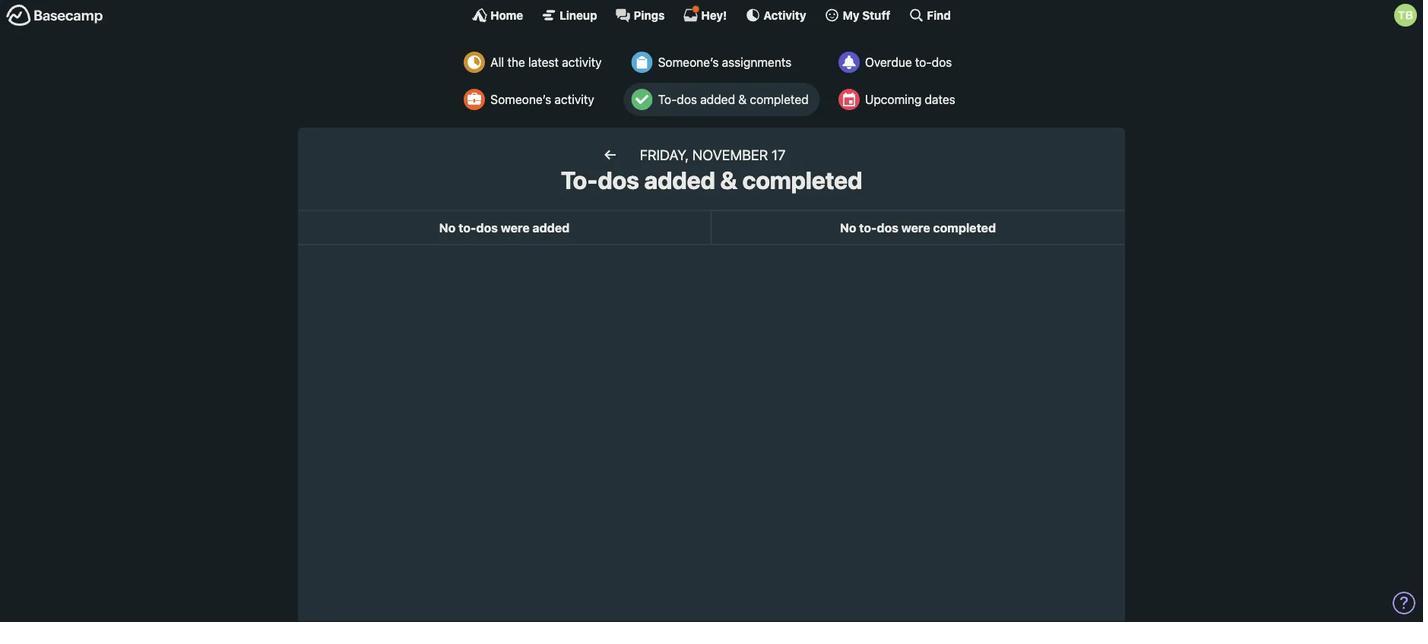 Task type: locate. For each thing, give the bounding box(es) containing it.
0 horizontal spatial were
[[501, 220, 530, 235]]

overdue
[[865, 55, 912, 70]]

activity link
[[745, 8, 806, 23]]

reports image
[[838, 52, 860, 73]]

activity right the latest
[[562, 55, 602, 70]]

to-
[[658, 92, 677, 107], [561, 166, 598, 195]]

0 vertical spatial added
[[700, 92, 735, 107]]

added
[[700, 92, 735, 107], [644, 166, 715, 195], [533, 220, 570, 235]]

dos inside to-dos added & completed link
[[677, 92, 697, 107]]

someone's assignments link
[[624, 46, 820, 79]]

2 were from the left
[[901, 220, 930, 235]]

upcoming dates link
[[831, 83, 967, 116]]

november
[[692, 146, 768, 163]]

1 horizontal spatial to-
[[658, 92, 677, 107]]

were for completed
[[901, 220, 930, 235]]

to- for no to-dos were added
[[459, 220, 476, 235]]

0 vertical spatial completed
[[750, 92, 809, 107]]

stuff
[[862, 8, 890, 22]]

pings button
[[615, 8, 665, 23]]

to- for overdue to-dos
[[915, 55, 932, 70]]

1 were from the left
[[501, 220, 530, 235]]

1 no from the left
[[439, 220, 456, 235]]

someone's
[[658, 55, 719, 70], [491, 92, 551, 107]]

latest
[[528, 55, 559, 70]]

0 vertical spatial to-
[[658, 92, 677, 107]]

& down assignments
[[738, 92, 747, 107]]

1 horizontal spatial to-
[[859, 220, 877, 235]]

friday,
[[640, 146, 689, 163]]

no
[[439, 220, 456, 235], [840, 220, 856, 235]]

completed inside to-dos added & completed link
[[750, 92, 809, 107]]

1 vertical spatial completed
[[742, 166, 862, 195]]

0 vertical spatial to-dos added & completed
[[658, 92, 809, 107]]

activity
[[562, 55, 602, 70], [554, 92, 594, 107]]

completed
[[750, 92, 809, 107], [742, 166, 862, 195], [933, 220, 996, 235]]

someone's for someone's assignments
[[658, 55, 719, 70]]

&
[[738, 92, 747, 107], [720, 166, 737, 195]]

2 no from the left
[[840, 220, 856, 235]]

1 horizontal spatial no
[[840, 220, 856, 235]]

lineup
[[560, 8, 597, 22]]

1 horizontal spatial were
[[901, 220, 930, 235]]

0 horizontal spatial someone's
[[491, 92, 551, 107]]

0 vertical spatial &
[[738, 92, 747, 107]]

0 horizontal spatial to-
[[561, 166, 598, 195]]

1 vertical spatial to-
[[561, 166, 598, 195]]

activity down all the latest activity
[[554, 92, 594, 107]]

to- inside to-dos added & completed link
[[658, 92, 677, 107]]

to-
[[915, 55, 932, 70], [459, 220, 476, 235], [859, 220, 877, 235]]

1 horizontal spatial someone's
[[658, 55, 719, 70]]

were
[[501, 220, 530, 235], [901, 220, 930, 235]]

dos inside overdue to-dos link
[[932, 55, 952, 70]]

no for no to-dos were added
[[439, 220, 456, 235]]

main element
[[0, 0, 1423, 30]]

0 horizontal spatial &
[[720, 166, 737, 195]]

1 vertical spatial someone's
[[491, 92, 551, 107]]

to-dos added & completed down someone's assignments
[[658, 92, 809, 107]]

someone's down "the"
[[491, 92, 551, 107]]

dos for no to-dos were added
[[476, 220, 498, 235]]

switch accounts image
[[6, 4, 103, 27]]

no to-dos were added
[[439, 220, 570, 235]]

to-dos added & completed
[[658, 92, 809, 107], [561, 166, 862, 195]]

assignments
[[722, 55, 792, 70]]

2 horizontal spatial to-
[[915, 55, 932, 70]]

to-dos added & completed down friday, november 17
[[561, 166, 862, 195]]

find button
[[909, 8, 951, 23]]

0 vertical spatial activity
[[562, 55, 602, 70]]

& down the november at the top
[[720, 166, 737, 195]]

dos
[[932, 55, 952, 70], [677, 92, 697, 107], [598, 166, 639, 195], [476, 220, 498, 235], [877, 220, 899, 235]]

2 vertical spatial added
[[533, 220, 570, 235]]

assignment image
[[631, 52, 653, 73]]

0 horizontal spatial no
[[439, 220, 456, 235]]

1 vertical spatial &
[[720, 166, 737, 195]]

0 vertical spatial someone's
[[658, 55, 719, 70]]

home link
[[472, 8, 523, 23]]

the
[[507, 55, 525, 70]]

activity report image
[[464, 52, 485, 73]]

my
[[843, 8, 860, 22]]

someone's right assignment image
[[658, 55, 719, 70]]

overdue to-dos
[[865, 55, 952, 70]]

no for no to-dos were completed
[[840, 220, 856, 235]]

1 horizontal spatial &
[[738, 92, 747, 107]]

0 horizontal spatial to-
[[459, 220, 476, 235]]



Task type: describe. For each thing, give the bounding box(es) containing it.
all the latest activity
[[491, 55, 602, 70]]

to-dos added & completed link
[[624, 83, 820, 116]]

1 vertical spatial to-dos added & completed
[[561, 166, 862, 195]]

upcoming dates
[[865, 92, 955, 107]]

someone's activity
[[491, 92, 594, 107]]

17
[[772, 146, 786, 163]]

overdue to-dos link
[[831, 46, 967, 79]]

no to-dos were completed
[[840, 220, 996, 235]]

todo image
[[631, 89, 653, 110]]

person report image
[[464, 89, 485, 110]]

all
[[491, 55, 504, 70]]

dates
[[925, 92, 955, 107]]

lineup link
[[541, 8, 597, 23]]

someone's activity link
[[456, 83, 613, 116]]

my stuff
[[843, 8, 890, 22]]

someone's for someone's activity
[[491, 92, 551, 107]]

dos for no to-dos were completed
[[877, 220, 899, 235]]

friday, november 17
[[640, 146, 786, 163]]

my stuff button
[[825, 8, 890, 23]]

were for added
[[501, 220, 530, 235]]

upcoming
[[865, 92, 922, 107]]

2 vertical spatial completed
[[933, 220, 996, 235]]

hey!
[[701, 8, 727, 22]]

←
[[604, 145, 617, 163]]

1 vertical spatial added
[[644, 166, 715, 195]]

← link
[[588, 143, 632, 166]]

to- for no to-dos were completed
[[859, 220, 877, 235]]

home
[[490, 8, 523, 22]]

activity
[[764, 8, 806, 22]]

schedule image
[[838, 89, 860, 110]]

added inside to-dos added & completed link
[[700, 92, 735, 107]]

find
[[927, 8, 951, 22]]

all the latest activity link
[[456, 46, 613, 79]]

1 vertical spatial activity
[[554, 92, 594, 107]]

tim burton image
[[1394, 4, 1417, 27]]

pings
[[634, 8, 665, 22]]

hey! button
[[683, 5, 727, 23]]

someone's assignments
[[658, 55, 792, 70]]

dos for overdue to-dos
[[932, 55, 952, 70]]



Task type: vqa. For each thing, say whether or not it's contained in the screenshot.
"Team"
no



